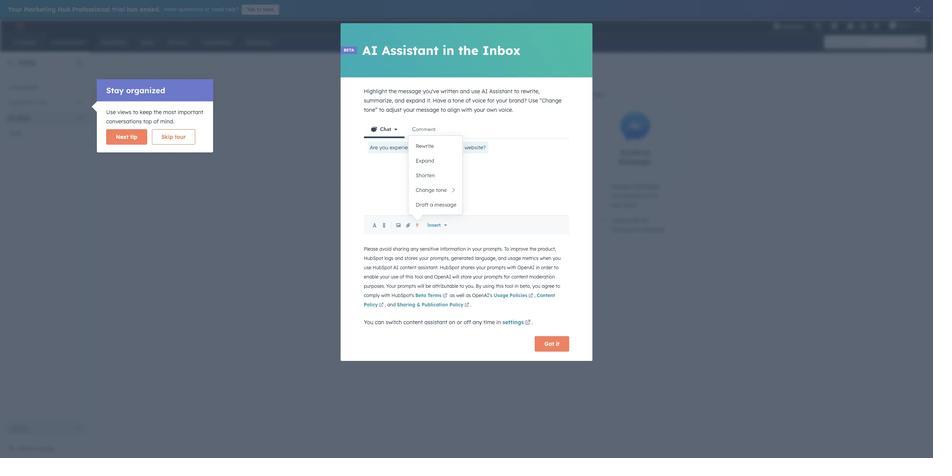 Task type: describe. For each thing, give the bounding box(es) containing it.
chat
[[464, 155, 478, 162]]

skip
[[161, 134, 173, 141]]

"change
[[540, 97, 562, 104]]

menu containing music
[[768, 19, 924, 32]]

metrics
[[523, 256, 539, 262]]

connect for connect live chat to engage with your website visitors in real time
[[446, 183, 467, 190]]

in inside connect live chat to engage with your website visitors in real time
[[487, 202, 492, 209]]

your down expand
[[403, 107, 415, 114]]

link opens in a new window image for settings
[[525, 319, 531, 328]]

to right "agree"
[[556, 284, 560, 290]]

purposes.
[[364, 284, 385, 290]]

and up adjust
[[395, 97, 405, 104]]

0 horizontal spatial tool
[[415, 275, 423, 280]]

engage
[[446, 193, 466, 200]]

bringing
[[512, 91, 533, 98]]

start
[[498, 91, 510, 98]]

professional
[[72, 5, 110, 13]]

hubspot down 'please'
[[364, 256, 383, 262]]

with up , and
[[381, 293, 390, 299]]

Email checkbox
[[354, 105, 424, 176]]

for inside create bots for facebook messenger
[[642, 217, 649, 224]]

settings
[[34, 446, 54, 453]]

create bots for qualifying leads, scheduling meetings and customer support
[[446, 227, 503, 262]]

and inside manage and respond to emails from your inbox
[[387, 183, 397, 190]]

conversations for organized
[[106, 118, 142, 125]]

from inside manage and respond to emails from your inbox
[[389, 193, 401, 200]]

time inside ai assistant in the inbox 'dialog'
[[484, 320, 495, 327]]

questions
[[178, 6, 203, 13]]

of inside please avoid sharing any sensitive information in your prompts. to improve the product, hubspot logs and stores your prompts, generated language, and usage metrics when you use hubspot ai content assistant. hubspot shares your prompts with openai in order to enable your use of this tool and openai will store your prompts for content moderation purposes. your prompts will be attributable to you. by using this tool in beta, you agree to comply with hubspot's
[[400, 275, 404, 280]]

inbox inside 'dialog'
[[483, 43, 521, 58]]

1 vertical spatial you
[[533, 284, 541, 290]]

search image
[[917, 40, 923, 45]]

logs
[[385, 256, 394, 262]]

usage policies
[[494, 293, 528, 299]]

your inside the manage messenger conversations from your inbox
[[611, 202, 622, 209]]

create bots for facebook messenger
[[611, 217, 665, 234]]

channel
[[465, 91, 485, 98]]

create for facebook messenger
[[611, 217, 628, 224]]

real
[[493, 202, 503, 209]]

1 horizontal spatial you
[[553, 256, 561, 262]]

connect for connect your first channel and start bringing conversations to your inbox.
[[418, 91, 439, 98]]

1 horizontal spatial will
[[453, 275, 459, 280]]

content policy link
[[364, 293, 555, 309]]

facebook inside create bots for facebook messenger
[[611, 227, 636, 234]]

actions button
[[5, 423, 86, 435]]

inbox for inbox settings
[[17, 446, 32, 453]]

tone
[[453, 97, 464, 104]]

hub
[[58, 5, 70, 13]]

from inside the manage messenger conversations from your inbox
[[648, 193, 660, 200]]

hello.
[[509, 68, 543, 84]]

assigned to me
[[8, 99, 47, 106]]

content policy
[[364, 293, 555, 308]]

beta,
[[520, 284, 531, 290]]

say hello.
[[482, 68, 543, 84]]

tip
[[130, 134, 137, 141]]

unassigned
[[8, 84, 38, 91]]

well
[[456, 293, 465, 299]]

mind.
[[160, 118, 174, 125]]

ai inside highlight the message you've written and use ai assistant to rewrite, summarize, and expand it. have a tone of voice for your brand? use "change tone" to adjust your message to align with your own voice.
[[482, 88, 488, 95]]

hubspot image
[[14, 21, 23, 30]]

0 for to
[[78, 99, 81, 106]]

comply
[[364, 293, 380, 299]]

to up brand?
[[514, 88, 520, 95]]

stay
[[106, 86, 124, 95]]

link opens in a new window image for settings
[[525, 321, 531, 327]]

hubspot down prompts,
[[440, 265, 459, 271]]

Chat checkbox
[[436, 105, 506, 176]]

actions
[[11, 426, 27, 432]]

bots for chat
[[465, 227, 476, 234]]

for inside highlight the message you've written and use ai assistant to rewrite, summarize, and expand it. have a tone of voice for your brand? use "change tone" to adjust your message to align with your own voice.
[[487, 97, 495, 104]]

to inside connect live chat to engage with your website visitors in real time
[[492, 183, 497, 190]]

conversations inside the manage messenger conversations from your inbox
[[611, 193, 646, 200]]

order
[[541, 265, 553, 271]]

please avoid sharing any sensitive information in your prompts. to improve the product, hubspot logs and stores your prompts, generated language, and usage metrics when you use hubspot ai content assistant. hubspot shares your prompts with openai in order to enable your use of this tool and openai will store your prompts for content moderation purposes. your prompts will be attributable to you. by using this tool in beta, you agree to comply with hubspot's
[[364, 247, 561, 299]]

upgrade
[[782, 23, 804, 29]]

1 0 from the top
[[78, 84, 81, 91]]

trial
[[112, 5, 125, 13]]

sensitive
[[420, 247, 439, 252]]

your left inbox.
[[578, 91, 590, 98]]

respond
[[398, 183, 419, 190]]

Search HubSpot search field
[[824, 36, 919, 49]]

your up "assistant."
[[419, 256, 429, 262]]

, for ,
[[534, 293, 537, 299]]

1 horizontal spatial openai
[[518, 265, 535, 271]]

inbox settings
[[17, 446, 54, 453]]

or inside ai assistant in the inbox 'dialog'
[[457, 320, 462, 327]]

your down the leads,
[[472, 247, 482, 252]]

can
[[375, 320, 384, 327]]

0 horizontal spatial use
[[364, 265, 372, 271]]

notifications button
[[870, 19, 883, 32]]

the inside highlight the message you've written and use ai assistant to rewrite, summarize, and expand it. have a tone of voice for your brand? use "change tone" to adjust your message to align with your own voice.
[[389, 88, 397, 95]]

messenger inside create bots for facebook messenger
[[637, 227, 665, 234]]

your up by
[[473, 275, 483, 280]]

tone"
[[364, 107, 378, 114]]

please
[[364, 247, 378, 252]]

use inside use views to keep the most important conversations top of mind.
[[106, 109, 116, 116]]

assistant
[[425, 320, 448, 327]]

connect your first channel and start bringing conversations to your inbox.
[[418, 91, 606, 98]]

stay organized
[[106, 86, 165, 95]]

using
[[483, 284, 495, 290]]

to left 'you.'
[[460, 284, 464, 290]]

link opens in a new window image for usage policies
[[529, 293, 533, 300]]

keep
[[140, 109, 152, 116]]

settings link
[[859, 22, 869, 30]]

publication
[[422, 303, 448, 308]]

assistant inside highlight the message you've written and use ai assistant to rewrite, summarize, and expand it. have a tone of voice for your brand? use "change tone" to adjust your message to align with your own voice.
[[489, 88, 513, 95]]

marketplaces button
[[826, 19, 843, 32]]

align
[[448, 107, 460, 114]]

for inside create bots for qualifying leads, scheduling meetings and customer support
[[478, 227, 485, 234]]

manage and respond to emails from your inbox
[[364, 183, 419, 209]]

connect live chat to engage with your website visitors in real time
[[446, 183, 503, 218]]

marketplaces image
[[831, 23, 838, 30]]

adjust
[[386, 107, 402, 114]]

you
[[364, 320, 374, 327]]

with inside highlight the message you've written and use ai assistant to rewrite, summarize, and expand it. have a tone of voice for your brand? use "change tone" to adjust your message to align with your own voice.
[[462, 107, 472, 114]]

your down language,
[[476, 265, 486, 271]]

0 horizontal spatial openai
[[434, 275, 451, 280]]

to inside use views to keep the most important conversations top of mind.
[[133, 109, 138, 116]]

talk to sales
[[247, 7, 274, 12]]

on
[[449, 320, 456, 327]]

your marketing hub professional trial has ended. have questions or need help?
[[8, 5, 239, 13]]

tour
[[175, 134, 186, 141]]

email
[[380, 155, 398, 163]]

1 vertical spatial prompts
[[484, 275, 503, 280]]

for inside please avoid sharing any sensitive information in your prompts. to improve the product, hubspot logs and stores your prompts, generated language, and usage metrics when you use hubspot ai content assistant. hubspot shares your prompts with openai in order to enable your use of this tool and openai will store your prompts for content moderation purposes. your prompts will be attributable to you. by using this tool in beta, you agree to comply with hubspot's
[[504, 275, 510, 280]]

got it
[[545, 341, 560, 348]]

meetings
[[475, 245, 499, 252]]

beta terms
[[416, 293, 442, 299]]

improve
[[511, 247, 528, 252]]

qualifying
[[446, 236, 472, 243]]

your inside manage and respond to emails from your inbox
[[403, 193, 414, 200]]

next tip
[[116, 134, 137, 141]]

got
[[545, 341, 554, 348]]

support
[[483, 255, 503, 262]]

1 horizontal spatial tool
[[505, 284, 514, 290]]

0 vertical spatial ai
[[362, 43, 378, 58]]

2 vertical spatial prompts
[[398, 284, 416, 290]]

1 vertical spatial any
[[473, 320, 482, 327]]

settings image
[[860, 23, 867, 30]]

0 vertical spatial content
[[400, 265, 417, 271]]

shares
[[461, 265, 475, 271]]

to right "change
[[572, 91, 577, 98]]

of inside use views to keep the most important conversations top of mind.
[[153, 118, 159, 125]]

0 horizontal spatial this
[[406, 275, 414, 280]]

and inside create bots for qualifying leads, scheduling meetings and customer support
[[446, 255, 456, 262]]

your down the voice
[[474, 107, 485, 114]]

chat
[[479, 183, 490, 190]]

store
[[461, 275, 472, 280]]

product,
[[538, 247, 556, 252]]

hubspot link
[[9, 21, 29, 30]]

calling icon image
[[815, 22, 822, 29]]

to right "order"
[[554, 265, 559, 271]]

inbox.
[[591, 91, 606, 98]]

help image
[[847, 23, 854, 30]]

link opens in a new window image inside usage policies link
[[529, 294, 533, 299]]

sales
[[263, 7, 274, 12]]

agree
[[542, 284, 555, 290]]

have inside the your marketing hub professional trial has ended. have questions or need help?
[[163, 6, 177, 13]]

to left align
[[441, 107, 446, 114]]



Task type: locate. For each thing, give the bounding box(es) containing it.
and down hubspot's
[[387, 303, 396, 308]]

. down as well as openai's
[[471, 303, 472, 308]]

as right well
[[466, 293, 471, 299]]

inbox inside the manage messenger conversations from your inbox
[[624, 202, 638, 209]]

as well as openai's
[[449, 293, 494, 299]]

for up usage policies
[[504, 275, 510, 280]]

3 0 from the top
[[78, 115, 81, 122]]

content up beta,
[[512, 275, 528, 280]]

to
[[257, 7, 261, 12], [514, 88, 520, 95], [572, 91, 577, 98], [32, 99, 38, 106], [379, 107, 385, 114], [441, 107, 446, 114], [133, 109, 138, 116], [492, 183, 497, 190], [364, 193, 369, 200], [554, 265, 559, 271], [460, 284, 464, 290], [556, 284, 560, 290]]

0 horizontal spatial conversations
[[106, 118, 142, 125]]

2 vertical spatial use
[[391, 275, 399, 280]]

conversations inside use views to keep the most important conversations top of mind.
[[106, 118, 142, 125]]

use inside highlight the message you've written and use ai assistant to rewrite, summarize, and expand it. have a tone of voice for your brand? use "change tone" to adjust your message to align with your own voice.
[[472, 88, 480, 95]]

manage for manage and respond to emails from your inbox
[[364, 183, 385, 190]]

connect left written
[[418, 91, 439, 98]]

prompts
[[487, 265, 506, 271], [484, 275, 503, 280], [398, 284, 416, 290]]

0 vertical spatial ,
[[534, 293, 537, 299]]

, up 'switch'
[[385, 303, 386, 308]]

this up usage
[[496, 284, 504, 290]]

messenger for manage messenger conversations from your inbox
[[633, 183, 661, 190]]

messenger inside checkbox
[[619, 158, 652, 166]]

views
[[117, 109, 132, 116]]

manage for manage messenger conversations from your inbox
[[611, 183, 632, 190]]

need
[[211, 6, 224, 13]]

1 as from the left
[[450, 293, 455, 299]]

ai assistant in the inbox dialog
[[341, 23, 593, 362]]

connect up "engage"
[[446, 183, 467, 190]]

assigned
[[8, 99, 31, 106]]

inbox inside manage and respond to emails from your inbox
[[364, 202, 378, 209]]

stores
[[405, 256, 418, 262]]

your up voice.
[[496, 97, 508, 104]]

use left views at the left
[[106, 109, 116, 116]]

2 horizontal spatial of
[[466, 97, 471, 104]]

, right policies
[[534, 293, 537, 299]]

1 vertical spatial time
[[484, 320, 495, 327]]

0 vertical spatial assistant
[[382, 43, 439, 58]]

None checkbox
[[518, 105, 588, 176]]

your up create bots for facebook messenger
[[611, 202, 622, 209]]

have left a on the top left
[[433, 97, 446, 104]]

1 vertical spatial your
[[386, 284, 396, 290]]

link opens in a new window image for content policy
[[379, 304, 384, 308]]

&
[[417, 303, 420, 308]]

or inside the your marketing hub professional trial has ended. have questions or need help?
[[204, 6, 210, 13]]

generated
[[451, 256, 474, 262]]

create for chat
[[446, 227, 463, 234]]

0 vertical spatial messenger
[[619, 158, 652, 166]]

you right when on the bottom of the page
[[553, 256, 561, 262]]

0 horizontal spatial policy
[[364, 303, 378, 308]]

1 vertical spatial facebook
[[611, 227, 636, 234]]

and up tone
[[460, 88, 470, 95]]

for down the manage messenger conversations from your inbox
[[642, 217, 649, 224]]

music
[[898, 22, 912, 29]]

marketing
[[24, 5, 56, 13]]

to down summarize, in the left of the page
[[379, 107, 385, 114]]

create down the manage messenger conversations from your inbox
[[611, 217, 628, 224]]

0 vertical spatial openai
[[518, 265, 535, 271]]

and up be
[[425, 275, 433, 280]]

1 vertical spatial use
[[364, 265, 372, 271]]

openai's
[[472, 293, 492, 299]]

1 manage from the left
[[364, 183, 385, 190]]

inbox for inbox
[[18, 59, 36, 67]]

1 vertical spatial assistant
[[489, 88, 513, 95]]

1 vertical spatial openai
[[434, 275, 451, 280]]

you
[[553, 256, 561, 262], [533, 284, 541, 290]]

any up stores
[[411, 247, 419, 252]]

link opens in a new window image inside beta terms 'link'
[[443, 294, 447, 299]]

and
[[460, 88, 470, 95], [487, 91, 496, 98], [395, 97, 405, 104], [387, 183, 397, 190], [446, 255, 456, 262], [395, 256, 403, 262], [498, 256, 507, 262], [425, 275, 433, 280], [387, 303, 396, 308]]

your up hubspot image
[[8, 5, 22, 13]]

greg robinson image
[[890, 22, 897, 29]]

2 vertical spatial of
[[400, 275, 404, 280]]

and up emails
[[387, 183, 397, 190]]

1 vertical spatial ai
[[482, 88, 488, 95]]

will left store
[[453, 275, 459, 280]]

0 vertical spatial use
[[472, 88, 480, 95]]

a
[[448, 97, 451, 104]]

2 vertical spatial content
[[404, 320, 423, 327]]

messenger down the manage messenger conversations from your inbox
[[637, 227, 665, 234]]

with down "live"
[[467, 193, 478, 200]]

link opens in a new window image inside the sharing & publication policy link
[[465, 304, 469, 308]]

content
[[537, 293, 555, 299]]

create inside create bots for facebook messenger
[[611, 217, 628, 224]]

voice
[[472, 97, 486, 104]]

bots down the manage messenger conversations from your inbox
[[629, 217, 641, 224]]

0 vertical spatial prompts
[[487, 265, 506, 271]]

with down tone
[[462, 107, 472, 114]]

1 horizontal spatial policy
[[450, 303, 464, 308]]

and down sharing
[[395, 256, 403, 262]]

message up expand
[[398, 88, 421, 95]]

0 horizontal spatial as
[[450, 293, 455, 299]]

0 vertical spatial create
[[611, 217, 628, 224]]

policies
[[510, 293, 528, 299]]

sharing & publication policy link
[[397, 303, 471, 309]]

0 horizontal spatial create
[[446, 227, 463, 234]]

1 vertical spatial or
[[457, 320, 462, 327]]

your left first
[[441, 91, 452, 98]]

0 vertical spatial or
[[204, 6, 210, 13]]

your inside please avoid sharing any sensitive information in your prompts. to improve the product, hubspot logs and stores your prompts, generated language, and usage metrics when you use hubspot ai content assistant. hubspot shares your prompts with openai in order to enable your use of this tool and openai will store your prompts for content moderation purposes. your prompts will be attributable to you. by using this tool in beta, you agree to comply with hubspot's
[[386, 284, 396, 290]]

link opens in a new window image
[[529, 293, 533, 300], [529, 294, 533, 299], [465, 303, 469, 309], [465, 304, 469, 308], [525, 319, 531, 328]]

time down website
[[446, 211, 458, 218]]

ai up the voice
[[482, 88, 488, 95]]

will
[[453, 275, 459, 280], [417, 284, 424, 290]]

Facebook Messenger checkbox
[[601, 105, 670, 176]]

2 policy from the left
[[450, 303, 464, 308]]

tool up usage policies
[[505, 284, 514, 290]]

2 inbox from the left
[[624, 202, 638, 209]]

bots inside create bots for qualifying leads, scheduling meetings and customer support
[[465, 227, 476, 234]]

use inside highlight the message you've written and use ai assistant to rewrite, summarize, and expand it. have a tone of voice for your brand? use "change tone" to adjust your message to align with your own voice.
[[529, 97, 538, 104]]

0 horizontal spatial bots
[[465, 227, 476, 234]]

. right settings
[[532, 320, 533, 327]]

conversations right bringing
[[534, 91, 570, 98]]

conversations up create bots for facebook messenger
[[611, 193, 646, 200]]

has
[[127, 5, 138, 13]]

prompts.
[[483, 247, 503, 252]]

any inside please avoid sharing any sensitive information in your prompts. to improve the product, hubspot logs and stores your prompts, generated language, and usage metrics when you use hubspot ai content assistant. hubspot shares your prompts with openai in order to enable your use of this tool and openai will store your prompts for content moderation purposes. your prompts will be attributable to you. by using this tool in beta, you agree to comply with hubspot's
[[411, 247, 419, 252]]

highlight the message you've written and use ai assistant to rewrite, summarize, and expand it. have a tone of voice for your brand? use "change tone" to adjust your message to align with your own voice.
[[364, 88, 562, 114]]

language,
[[475, 256, 497, 262]]

customer
[[458, 255, 482, 262]]

to left emails
[[364, 193, 369, 200]]

1 horizontal spatial manage
[[611, 183, 632, 190]]

from right emails
[[389, 193, 401, 200]]

openai up attributable in the bottom left of the page
[[434, 275, 451, 280]]

link opens in a new window image for sharing & publication policy
[[465, 303, 469, 309]]

menu
[[768, 19, 924, 32]]

0 horizontal spatial your
[[8, 5, 22, 13]]

avoid
[[380, 247, 392, 252]]

hubspot down logs
[[373, 265, 392, 271]]

openai down metrics
[[518, 265, 535, 271]]

0 vertical spatial facebook
[[620, 149, 651, 156]]

1 vertical spatial create
[[446, 227, 463, 234]]

the inside please avoid sharing any sensitive information in your prompts. to improve the product, hubspot logs and stores your prompts, generated language, and usage metrics when you use hubspot ai content assistant. hubspot shares your prompts with openai in order to enable your use of this tool and openai will store your prompts for content moderation purposes. your prompts will be attributable to you. by using this tool in beta, you agree to comply with hubspot's
[[530, 247, 537, 252]]

2 manage from the left
[[611, 183, 632, 190]]

to left "me"
[[32, 99, 38, 106]]

of up hubspot's
[[400, 275, 404, 280]]

to inside manage and respond to emails from your inbox
[[364, 193, 369, 200]]

as left well
[[450, 293, 455, 299]]

0 horizontal spatial any
[[411, 247, 419, 252]]

manage
[[364, 183, 385, 190], [611, 183, 632, 190]]

it.
[[427, 97, 432, 104]]

expand
[[406, 97, 425, 104]]

with
[[462, 107, 472, 114], [467, 193, 478, 200], [507, 265, 516, 271], [381, 293, 390, 299]]

2 from from the left
[[648, 193, 660, 200]]

1 horizontal spatial or
[[457, 320, 462, 327]]

prompts down support
[[487, 265, 506, 271]]

next
[[116, 134, 129, 141]]

help?
[[225, 6, 239, 13]]

any right off on the bottom of the page
[[473, 320, 482, 327]]

talk
[[247, 7, 256, 12]]

policy down comply
[[364, 303, 378, 308]]

to inside button
[[257, 7, 261, 12]]

messenger up the manage messenger conversations from your inbox
[[619, 158, 652, 166]]

content down & at the bottom left of the page
[[404, 320, 423, 327]]

manage messenger conversations from your inbox
[[611, 183, 661, 209]]

most
[[163, 109, 176, 116]]

your down respond
[[403, 193, 414, 200]]

summarize,
[[364, 97, 393, 104]]

facebook
[[620, 149, 651, 156], [611, 227, 636, 234]]

highlight
[[364, 88, 387, 95]]

moderation
[[529, 275, 555, 280]]

from up create bots for facebook messenger
[[648, 193, 660, 200]]

1 from from the left
[[389, 193, 401, 200]]

1 horizontal spatial ai
[[393, 265, 399, 271]]

ai right "beta"
[[362, 43, 378, 58]]

website
[[446, 202, 466, 209]]

1 vertical spatial ,
[[385, 303, 386, 308]]

0 vertical spatial have
[[163, 6, 177, 13]]

1 horizontal spatial inbox
[[624, 202, 638, 209]]

usage
[[508, 256, 521, 262]]

inbox
[[483, 43, 521, 58], [18, 59, 36, 67], [17, 446, 32, 453]]

of right tone
[[466, 97, 471, 104]]

will left be
[[417, 284, 424, 290]]

0 vertical spatial use
[[529, 97, 538, 104]]

bots for facebook messenger
[[629, 217, 641, 224]]

1 horizontal spatial any
[[473, 320, 482, 327]]

2 vertical spatial 0
[[78, 115, 81, 122]]

first
[[454, 91, 464, 98]]

0 horizontal spatial or
[[204, 6, 210, 13]]

0 vertical spatial bots
[[629, 217, 641, 224]]

for up own
[[487, 97, 495, 104]]

of inside highlight the message you've written and use ai assistant to rewrite, summarize, and expand it. have a tone of voice for your brand? use "change tone" to adjust your message to align with your own voice.
[[466, 97, 471, 104]]

0 horizontal spatial time
[[446, 211, 458, 218]]

0 horizontal spatial will
[[417, 284, 424, 290]]

0
[[78, 84, 81, 91], [78, 99, 81, 106], [78, 115, 81, 122]]

menu item
[[809, 19, 811, 32]]

0 vertical spatial connect
[[418, 91, 439, 98]]

ai down logs
[[393, 265, 399, 271]]

messenger down facebook messenger
[[633, 183, 661, 190]]

inbox left settings
[[17, 446, 32, 453]]

with inside connect live chat to engage with your website visitors in real time
[[467, 193, 478, 200]]

1 horizontal spatial as
[[466, 293, 471, 299]]

use down rewrite,
[[529, 97, 538, 104]]

facebook inside facebook messenger
[[620, 149, 651, 156]]

and down to
[[498, 256, 507, 262]]

1 horizontal spatial use
[[391, 275, 399, 280]]

it
[[556, 341, 560, 348]]

1 horizontal spatial .
[[532, 320, 533, 327]]

or left need
[[204, 6, 210, 13]]

use
[[529, 97, 538, 104], [106, 109, 116, 116]]

1 horizontal spatial this
[[496, 284, 504, 290]]

0 horizontal spatial connect
[[418, 91, 439, 98]]

search button
[[913, 36, 926, 49]]

written
[[441, 88, 459, 95]]

link opens in a new window image for beta terms
[[443, 294, 447, 299]]

calling icon button
[[812, 21, 825, 31]]

1 horizontal spatial assistant
[[489, 88, 513, 95]]

2 as from the left
[[466, 293, 471, 299]]

have right ended.
[[163, 6, 177, 13]]

use views to keep the most important conversations top of mind.
[[106, 109, 203, 125]]

1 vertical spatial message
[[416, 107, 439, 114]]

0 horizontal spatial inbox
[[364, 202, 378, 209]]

create inside create bots for qualifying leads, scheduling meetings and customer support
[[446, 227, 463, 234]]

2 vertical spatial inbox
[[17, 446, 32, 453]]

by
[[476, 284, 482, 290]]

ended.
[[140, 5, 160, 13]]

inbox up "unassigned"
[[18, 59, 36, 67]]

0 horizontal spatial have
[[163, 6, 177, 13]]

1 vertical spatial messenger
[[633, 183, 661, 190]]

skip tour button
[[152, 129, 196, 145]]

0 horizontal spatial ,
[[385, 303, 386, 308]]

0 vertical spatial conversations
[[534, 91, 570, 98]]

beta
[[416, 293, 426, 299]]

conversations assistant feature preview image
[[364, 121, 569, 235]]

sharing & publication policy
[[397, 303, 464, 308]]

0 vertical spatial will
[[453, 275, 459, 280]]

your right enable
[[380, 275, 390, 280]]

to right chat
[[492, 183, 497, 190]]

0 horizontal spatial assistant
[[382, 43, 439, 58]]

rewrite,
[[521, 88, 540, 95]]

your up hubspot's
[[386, 284, 396, 290]]

policy
[[364, 303, 378, 308], [450, 303, 464, 308]]

sharing
[[397, 303, 415, 308]]

1 vertical spatial .
[[532, 320, 533, 327]]

attributable
[[432, 284, 458, 290]]

2 horizontal spatial conversations
[[611, 193, 646, 200]]

help button
[[844, 19, 857, 32]]

0 for open
[[78, 115, 81, 122]]

you down moderation
[[533, 284, 541, 290]]

tool down "assistant."
[[415, 275, 423, 280]]

time right off on the bottom of the page
[[484, 320, 495, 327]]

0 vertical spatial tool
[[415, 275, 423, 280]]

1 vertical spatial tool
[[505, 284, 514, 290]]

to left keep at the left
[[133, 109, 138, 116]]

bots inside create bots for facebook messenger
[[629, 217, 641, 224]]

use down logs
[[391, 275, 399, 280]]

1 horizontal spatial have
[[433, 97, 446, 104]]

1 horizontal spatial your
[[386, 284, 396, 290]]

notifications image
[[873, 23, 880, 30]]

manage down facebook messenger
[[611, 183, 632, 190]]

0 vertical spatial time
[[446, 211, 458, 218]]

2 vertical spatial ai
[[393, 265, 399, 271]]

any
[[411, 247, 419, 252], [473, 320, 482, 327]]

ai assistant in the inbox
[[362, 43, 521, 58]]

messenger inside the manage messenger conversations from your inbox
[[633, 183, 661, 190]]

of right top
[[153, 118, 159, 125]]

policy inside content policy
[[364, 303, 378, 308]]

1 horizontal spatial of
[[400, 275, 404, 280]]

1 vertical spatial of
[[153, 118, 159, 125]]

the inside use views to keep the most important conversations top of mind.
[[154, 109, 162, 116]]

0 vertical spatial of
[[466, 97, 471, 104]]

content down stores
[[400, 265, 417, 271]]

content
[[400, 265, 417, 271], [512, 275, 528, 280], [404, 320, 423, 327]]

have inside highlight the message you've written and use ai assistant to rewrite, summarize, and expand it. have a tone of voice for your brand? use "change tone" to adjust your message to align with your own voice.
[[433, 97, 446, 104]]

terms
[[428, 293, 442, 299]]

close image
[[915, 7, 921, 13]]

ai inside please avoid sharing any sensitive information in your prompts. to improve the product, hubspot logs and stores your prompts, generated language, and usage metrics when you use hubspot ai content assistant. hubspot shares your prompts with openai in order to enable your use of this tool and openai will store your prompts for content moderation purposes. your prompts will be attributable to you. by using this tool in beta, you agree to comply with hubspot's
[[393, 265, 399, 271]]

2 horizontal spatial ai
[[482, 88, 488, 95]]

live
[[469, 183, 478, 190]]

upgrade image
[[774, 23, 781, 30]]

0 vertical spatial 0
[[78, 84, 81, 91]]

connect inside connect live chat to engage with your website visitors in real time
[[446, 183, 467, 190]]

0 vertical spatial inbox
[[483, 43, 521, 58]]

use up the voice
[[472, 88, 480, 95]]

1 vertical spatial connect
[[446, 183, 467, 190]]

1 vertical spatial use
[[106, 109, 116, 116]]

link opens in a new window image
[[443, 293, 447, 300], [443, 294, 447, 299], [379, 303, 384, 309], [379, 304, 384, 308], [525, 321, 531, 327]]

manage inside the manage messenger conversations from your inbox
[[611, 183, 632, 190]]

important
[[178, 109, 203, 116]]

beta terms link
[[416, 293, 449, 300]]

conversations for hello.
[[534, 91, 570, 98]]

manage inside manage and respond to emails from your inbox
[[364, 183, 385, 190]]

scheduling
[[446, 245, 474, 252]]

time inside connect live chat to engage with your website visitors in real time
[[446, 211, 458, 218]]

0 horizontal spatial of
[[153, 118, 159, 125]]

0 vertical spatial your
[[8, 5, 22, 13]]

1 horizontal spatial bots
[[629, 217, 641, 224]]

0 vertical spatial message
[[398, 88, 421, 95]]

inbox up create bots for facebook messenger
[[624, 202, 638, 209]]

1 vertical spatial content
[[512, 275, 528, 280]]

policy down well
[[450, 303, 464, 308]]

1 inbox from the left
[[364, 202, 378, 209]]

message down the it.
[[416, 107, 439, 114]]

use up enable
[[364, 265, 372, 271]]

use
[[472, 88, 480, 95], [364, 265, 372, 271], [391, 275, 399, 280]]

link opens in a new window image inside settings link
[[525, 321, 531, 327]]

1 horizontal spatial conversations
[[534, 91, 570, 98]]

2 horizontal spatial use
[[472, 88, 480, 95]]

1 vertical spatial this
[[496, 284, 504, 290]]

1 horizontal spatial time
[[484, 320, 495, 327]]

bots up the leads,
[[465, 227, 476, 234]]

0 horizontal spatial you
[[533, 284, 541, 290]]

you've
[[423, 88, 439, 95]]

, for , and
[[385, 303, 386, 308]]

1 horizontal spatial ,
[[534, 293, 537, 299]]

0 horizontal spatial from
[[389, 193, 401, 200]]

and left the start
[[487, 91, 496, 98]]

1 policy from the left
[[364, 303, 378, 308]]

all open
[[8, 115, 30, 122]]

music button
[[885, 19, 923, 32]]

1 vertical spatial will
[[417, 284, 424, 290]]

connect
[[418, 91, 439, 98], [446, 183, 467, 190]]

or right on
[[457, 320, 462, 327]]

2 0 from the top
[[78, 99, 81, 106]]

usage policies link
[[494, 293, 534, 300]]

messenger for facebook messenger
[[619, 158, 652, 166]]

your inside connect live chat to engage with your website visitors in real time
[[480, 193, 491, 200]]

and down information
[[446, 255, 456, 262]]

, and
[[385, 303, 397, 308]]

be
[[426, 284, 431, 290]]

0 vertical spatial .
[[471, 303, 472, 308]]

1 vertical spatial have
[[433, 97, 446, 104]]

1 horizontal spatial create
[[611, 217, 628, 224]]

hubspot
[[364, 256, 383, 262], [373, 265, 392, 271], [440, 265, 459, 271]]

0 horizontal spatial .
[[471, 303, 472, 308]]

1 vertical spatial inbox
[[18, 59, 36, 67]]

manage up emails
[[364, 183, 385, 190]]

say
[[482, 68, 505, 84]]

with down usage
[[507, 265, 516, 271]]

or
[[204, 6, 210, 13], [457, 320, 462, 327]]



Task type: vqa. For each thing, say whether or not it's contained in the screenshot.
the Music
yes



